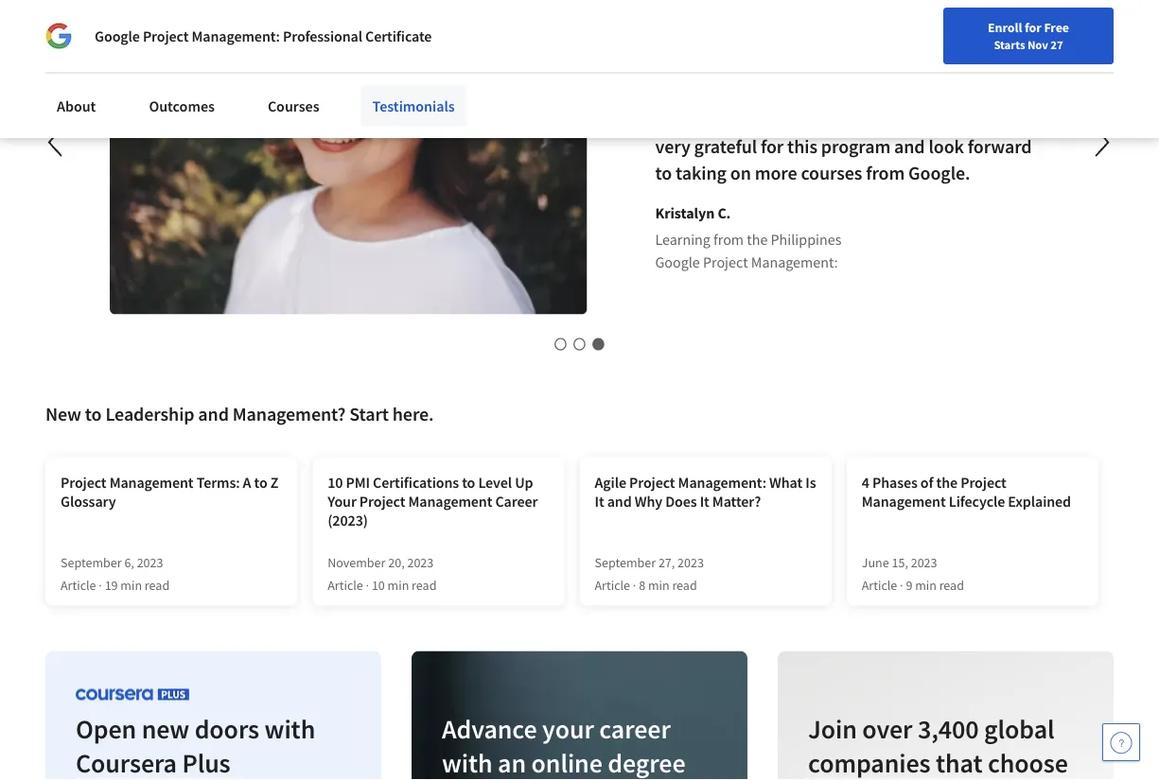 Task type: describe. For each thing, give the bounding box(es) containing it.
is
[[806, 474, 816, 493]]

go to next testimonial image
[[1081, 120, 1124, 166]]

courses
[[268, 97, 320, 115]]

and inside agile project management: what is it and why does it matter?
[[607, 493, 632, 512]]

with for open new doors with coursera plus
[[265, 713, 315, 746]]

many
[[720, 56, 765, 79]]

terms:
[[197, 474, 240, 493]]

0 horizontal spatial job
[[655, 109, 681, 132]]

min for glossary
[[121, 577, 142, 594]]

free
[[1044, 19, 1070, 36]]

learning
[[655, 230, 711, 249]]

does
[[666, 493, 697, 512]]

management inside 10 pmi certifications to level up your project management career (2023)
[[408, 493, 493, 512]]

certifications
[[373, 474, 459, 493]]

to down find your new career link
[[712, 82, 729, 106]]

from inside this easy-to-digest course has taught me the foundations of project management. i have applied many of the practices i learned in this course to my current job and it has made my job more efficient, organized, and easier. i am very grateful for this program and look forward to taking on more courses from google.
[[866, 162, 905, 185]]

june
[[862, 555, 889, 572]]

for inside enroll for free starts nov 27
[[1025, 19, 1042, 36]]

project management terms: a to z glossary
[[61, 474, 279, 512]]

the inside 'kristalyn c. learning from the philippines google project management:'
[[747, 230, 768, 249]]

courses
[[801, 162, 863, 185]]

universities
[[301, 9, 378, 28]]

read for and
[[672, 577, 697, 594]]

and right leadership
[[198, 403, 229, 426]]

9
[[906, 577, 913, 594]]

advance
[[442, 713, 537, 746]]

coursera image
[[15, 53, 135, 84]]

banner navigation
[[15, 0, 533, 38]]

english
[[866, 59, 912, 78]]

project inside agile project management: what is it and why does it matter?
[[629, 474, 675, 493]]

read for your
[[412, 577, 437, 594]]

degree
[[608, 747, 686, 780]]

plus
[[182, 747, 231, 780]]

· for glossary
[[99, 577, 102, 594]]

easy-
[[693, 3, 735, 26]]

this easy-to-digest course has taught me the foundations of project management. i have applied many of the practices i learned in this course to my current job and it has made my job more efficient, organized, and easier. i am very grateful for this program and look forward to taking on more courses from google.
[[655, 3, 1032, 185]]

read for glossary
[[145, 577, 170, 594]]

management: for professional
[[192, 27, 280, 45]]

november 20, 2023 article · 10 min read
[[328, 555, 437, 594]]

september 27, 2023 article · 8 min read
[[595, 555, 704, 594]]

starts
[[994, 37, 1026, 52]]

explained
[[1008, 493, 1071, 512]]

english button
[[832, 38, 946, 99]]

20,
[[388, 555, 405, 572]]

1 vertical spatial i
[[895, 56, 901, 79]]

management inside "project management terms: a to z glossary"
[[109, 474, 194, 493]]

· for lifecycle
[[900, 577, 904, 594]]

agile
[[595, 474, 626, 493]]

z
[[270, 474, 279, 493]]

what
[[770, 474, 803, 493]]

· for your
[[366, 577, 369, 594]]

10 inside 10 pmi certifications to level up your project management career (2023)
[[328, 474, 343, 493]]

27,
[[659, 555, 675, 572]]

article for project management terms: a to z glossary
[[61, 577, 96, 594]]

and left the it
[[854, 82, 885, 106]]

the right me
[[985, 3, 1012, 26]]

made
[[936, 82, 982, 106]]

join over 3,400 global companies that choos
[[808, 713, 1068, 781]]

of inside 4 phases of the project management lifecycle explained
[[921, 474, 934, 493]]

join
[[808, 713, 857, 746]]

open
[[76, 713, 136, 746]]

september for and
[[595, 555, 656, 572]]

it
[[889, 82, 901, 106]]

individuals
[[54, 9, 126, 28]]

to-
[[735, 3, 757, 26]]

and left look
[[894, 135, 925, 159]]

2023 for glossary
[[137, 555, 163, 572]]

to left leadership
[[85, 403, 102, 426]]

online
[[532, 747, 603, 780]]

coursera
[[76, 747, 177, 780]]

testimonials
[[373, 97, 455, 115]]

forward
[[968, 135, 1032, 159]]

new
[[142, 713, 189, 746]]

up
[[515, 474, 533, 493]]

3,400
[[918, 713, 979, 746]]

foundations
[[655, 29, 753, 53]]

taking
[[676, 162, 727, 185]]

look
[[929, 135, 964, 159]]

kristalyn
[[655, 204, 715, 223]]

companies
[[808, 747, 931, 780]]

a
[[243, 474, 251, 493]]

project inside 'kristalyn c. learning from the philippines google project management:'
[[703, 253, 748, 272]]

november
[[328, 555, 386, 572]]

2 horizontal spatial i
[[985, 109, 990, 132]]

management.
[[838, 29, 948, 53]]

that
[[936, 747, 983, 780]]

grateful
[[694, 135, 757, 159]]

1 it from the left
[[595, 493, 604, 512]]

2 my from the left
[[985, 82, 1011, 106]]

philippines
[[771, 230, 842, 249]]

learned
[[904, 56, 966, 79]]

· for and
[[633, 577, 636, 594]]

google inside 'kristalyn c. learning from the philippines google project management:'
[[655, 253, 700, 272]]

outcomes link
[[138, 85, 226, 127]]

2023 for and
[[678, 555, 704, 572]]

1 vertical spatial has
[[904, 82, 932, 106]]

september 6, 2023 article · 19 min read
[[61, 555, 170, 594]]

here.
[[393, 403, 434, 426]]

with for advance your career with an online degree
[[442, 747, 493, 780]]

project inside "project management terms: a to z glossary"
[[61, 474, 107, 493]]

read for lifecycle
[[940, 577, 964, 594]]

1 my from the left
[[733, 82, 758, 106]]

courses link
[[256, 85, 331, 127]]

project inside 4 phases of the project management lifecycle explained
[[961, 474, 1007, 493]]

lifecycle
[[949, 493, 1005, 512]]

your for advance
[[542, 713, 594, 746]]

google.
[[909, 162, 971, 185]]

go to previous testimonial image
[[48, 128, 62, 157]]

this
[[655, 3, 689, 26]]

10 inside november 20, 2023 article · 10 min read
[[372, 577, 385, 594]]

very
[[655, 135, 691, 159]]

new to leadership and management? start here.
[[45, 403, 434, 426]]

career inside find your new career link
[[731, 60, 767, 77]]

management inside 4 phases of the project management lifecycle explained
[[862, 493, 946, 512]]

applied
[[655, 56, 716, 79]]

the up current
[[789, 56, 816, 79]]

easier.
[[929, 109, 981, 132]]

for individuals
[[30, 9, 126, 28]]

your for find
[[676, 60, 701, 77]]

shopping cart: 1 item image
[[786, 52, 822, 82]]

google project management: professional certificate
[[95, 27, 432, 45]]



Task type: locate. For each thing, give the bounding box(es) containing it.
my up the am
[[985, 82, 1011, 106]]

your
[[676, 60, 701, 77], [542, 713, 594, 746]]

efficient,
[[731, 109, 802, 132]]

the inside 4 phases of the project management lifecycle explained
[[937, 474, 958, 493]]

from down program
[[866, 162, 905, 185]]

go to previous testimonial image
[[35, 120, 79, 166]]

1 vertical spatial from
[[714, 230, 744, 249]]

management: left the professional
[[192, 27, 280, 45]]

testimonials link
[[361, 85, 466, 127]]

and down the it
[[895, 109, 925, 132]]

article left 8
[[595, 577, 630, 594]]

1 horizontal spatial more
[[755, 162, 797, 185]]

2023 inside november 20, 2023 article · 10 min read
[[407, 555, 434, 572]]

management left up
[[408, 493, 493, 512]]

article inside september 6, 2023 article · 19 min read
[[61, 577, 96, 594]]

3 min from the left
[[648, 577, 670, 594]]

1 horizontal spatial course
[[810, 3, 863, 26]]

4 phases of the project management lifecycle explained
[[862, 474, 1071, 512]]

1 vertical spatial more
[[755, 162, 797, 185]]

management up '15,'
[[862, 493, 946, 512]]

about
[[57, 97, 96, 115]]

on
[[730, 162, 751, 185]]

1 horizontal spatial career
[[731, 60, 767, 77]]

0 horizontal spatial new
[[45, 403, 81, 426]]

0 vertical spatial career
[[731, 60, 767, 77]]

article for 4 phases of the project management lifecycle explained
[[862, 577, 898, 594]]

read inside june 15, 2023 article · 9 min read
[[940, 577, 964, 594]]

outcomes
[[149, 97, 215, 115]]

·
[[99, 577, 102, 594], [366, 577, 369, 594], [633, 577, 636, 594], [900, 577, 904, 594]]

0 vertical spatial has
[[867, 3, 895, 26]]

0 horizontal spatial management
[[109, 474, 194, 493]]

your inside advance your career with an online degree
[[542, 713, 594, 746]]

2023 right the 27,
[[678, 555, 704, 572]]

0 horizontal spatial career
[[495, 493, 538, 512]]

from down 'c.'
[[714, 230, 744, 249]]

1 horizontal spatial job
[[825, 82, 851, 106]]

glossary
[[61, 493, 116, 512]]

job up very
[[655, 109, 681, 132]]

1 · from the left
[[99, 577, 102, 594]]

over
[[863, 713, 913, 746]]

of
[[757, 29, 773, 53], [769, 56, 785, 79], [921, 474, 934, 493]]

0 vertical spatial new
[[703, 60, 728, 77]]

level
[[478, 474, 512, 493]]

0 horizontal spatial google
[[95, 27, 140, 45]]

management:
[[192, 27, 280, 45], [751, 253, 838, 272], [678, 474, 767, 493]]

my
[[733, 82, 758, 106], [985, 82, 1011, 106]]

i left the am
[[985, 109, 990, 132]]

current
[[762, 82, 821, 106]]

has right the it
[[904, 82, 932, 106]]

min inside the september 27, 2023 article · 8 min read
[[648, 577, 670, 594]]

· down the november
[[366, 577, 369, 594]]

new left leadership
[[45, 403, 81, 426]]

4 read from the left
[[940, 577, 964, 594]]

2023 right 20,
[[407, 555, 434, 572]]

2 · from the left
[[366, 577, 369, 594]]

min inside september 6, 2023 article · 19 min read
[[121, 577, 142, 594]]

· inside june 15, 2023 article · 9 min read
[[900, 577, 904, 594]]

8
[[639, 577, 646, 594]]

2 article from the left
[[328, 577, 363, 594]]

me
[[956, 3, 981, 26]]

4 2023 from the left
[[911, 555, 938, 572]]

start
[[349, 403, 389, 426]]

2023 for lifecycle
[[911, 555, 938, 572]]

3 2023 from the left
[[678, 555, 704, 572]]

course down applied
[[655, 82, 709, 106]]

1 vertical spatial your
[[542, 713, 594, 746]]

practices
[[819, 56, 892, 79]]

1 vertical spatial with
[[442, 747, 493, 780]]

read right 19
[[145, 577, 170, 594]]

pmi
[[346, 474, 370, 493]]

with down advance
[[442, 747, 493, 780]]

2 horizontal spatial management
[[862, 493, 946, 512]]

0 vertical spatial google
[[95, 27, 140, 45]]

leadership
[[105, 403, 194, 426]]

2 2023 from the left
[[407, 555, 434, 572]]

10 left pmi
[[328, 474, 343, 493]]

to inside 10 pmi certifications to level up your project management career (2023)
[[462, 474, 475, 493]]

doors
[[195, 713, 259, 746]]

min for lifecycle
[[915, 577, 937, 594]]

more up grateful
[[685, 109, 727, 132]]

open new doors with coursera plus
[[76, 713, 315, 780]]

management: down philippines
[[751, 253, 838, 272]]

read inside november 20, 2023 article · 10 min read
[[412, 577, 437, 594]]

management: inside 'kristalyn c. learning from the philippines google project management:'
[[751, 253, 838, 272]]

it left why
[[595, 493, 604, 512]]

min down 20,
[[388, 577, 409, 594]]

2 it from the left
[[700, 493, 710, 512]]

september up 8
[[595, 555, 656, 572]]

and left why
[[607, 493, 632, 512]]

· inside november 20, 2023 article · 10 min read
[[366, 577, 369, 594]]

article
[[61, 577, 96, 594], [328, 577, 363, 594], [595, 577, 630, 594], [862, 577, 898, 594]]

management: left what
[[678, 474, 767, 493]]

i up the it
[[895, 56, 901, 79]]

new down foundations on the right of the page
[[703, 60, 728, 77]]

of down digest
[[757, 29, 773, 53]]

career inside 10 pmi certifications to level up your project management career (2023)
[[495, 493, 538, 512]]

read inside the september 27, 2023 article · 8 min read
[[672, 577, 697, 594]]

read inside september 6, 2023 article · 19 min read
[[145, 577, 170, 594]]

taught
[[899, 3, 952, 26]]

why
[[635, 493, 663, 512]]

c.
[[718, 204, 731, 223]]

min right 9 at the bottom right of page
[[915, 577, 937, 594]]

to inside "project management terms: a to z glossary"
[[254, 474, 268, 493]]

advance your career with an online degree
[[442, 713, 686, 780]]

september
[[61, 555, 122, 572], [595, 555, 656, 572]]

1 horizontal spatial management
[[408, 493, 493, 512]]

1 september from the left
[[61, 555, 122, 572]]

2023 inside the september 27, 2023 article · 8 min read
[[678, 555, 704, 572]]

to left the z
[[254, 474, 268, 493]]

1 vertical spatial this
[[788, 135, 818, 159]]

for inside this easy-to-digest course has taught me the foundations of project management. i have applied many of the practices i learned in this course to my current job and it has made my job more efficient, organized, and easier. i am very grateful for this program and look forward to taking on more courses from google.
[[761, 135, 784, 159]]

for down efficient,
[[761, 135, 784, 159]]

to left level
[[462, 474, 475, 493]]

2023 for your
[[407, 555, 434, 572]]

find your new career link
[[639, 57, 777, 80]]

min for and
[[648, 577, 670, 594]]

phases
[[873, 474, 918, 493]]

4
[[862, 474, 870, 493]]

project inside this easy-to-digest course has taught me the foundations of project management. i have applied many of the practices i learned in this course to my current job and it has made my job more efficient, organized, and easier. i am very grateful for this program and look forward to taking on more courses from google.
[[776, 29, 834, 53]]

0 vertical spatial i
[[952, 29, 957, 53]]

3 article from the left
[[595, 577, 630, 594]]

your right find
[[676, 60, 701, 77]]

1 vertical spatial new
[[45, 403, 81, 426]]

project inside 10 pmi certifications to level up your project management career (2023)
[[360, 493, 405, 512]]

google down learning
[[655, 253, 700, 272]]

management: for what
[[678, 474, 767, 493]]

digest
[[757, 3, 806, 26]]

0 horizontal spatial for
[[761, 135, 784, 159]]

from inside 'kristalyn c. learning from the philippines google project management:'
[[714, 230, 744, 249]]

article down june
[[862, 577, 898, 594]]

has up management.
[[867, 3, 895, 26]]

course
[[810, 3, 863, 26], [655, 82, 709, 106]]

min inside november 20, 2023 article · 10 min read
[[388, 577, 409, 594]]

0 vertical spatial management:
[[192, 27, 280, 45]]

more right on
[[755, 162, 797, 185]]

for
[[1025, 19, 1042, 36], [761, 135, 784, 159]]

2 september from the left
[[595, 555, 656, 572]]

certificate
[[365, 27, 432, 45]]

kristalyn c. learning from the philippines google project management:
[[655, 204, 842, 272]]

job up organized,
[[825, 82, 851, 106]]

universities link
[[273, 0, 386, 38]]

google
[[95, 27, 140, 45], [655, 253, 700, 272]]

min right 8
[[648, 577, 670, 594]]

0 horizontal spatial more
[[685, 109, 727, 132]]

the right "phases"
[[937, 474, 958, 493]]

0 vertical spatial with
[[265, 713, 315, 746]]

global
[[984, 713, 1055, 746]]

google image
[[45, 23, 72, 49]]

show notifications image
[[973, 62, 996, 84]]

of left shopping cart: 1 item image
[[769, 56, 785, 79]]

min for your
[[388, 577, 409, 594]]

3 · from the left
[[633, 577, 636, 594]]

0 vertical spatial more
[[685, 109, 727, 132]]

for
[[30, 9, 51, 28]]

0 vertical spatial from
[[866, 162, 905, 185]]

help center image
[[1110, 732, 1133, 754]]

10
[[328, 474, 343, 493], [372, 577, 385, 594]]

· left 8
[[633, 577, 636, 594]]

2 vertical spatial of
[[921, 474, 934, 493]]

nov
[[1028, 37, 1049, 52]]

1 vertical spatial course
[[655, 82, 709, 106]]

september up 19
[[61, 555, 122, 572]]

2 read from the left
[[412, 577, 437, 594]]

article down the november
[[328, 577, 363, 594]]

· inside the september 27, 2023 article · 8 min read
[[633, 577, 636, 594]]

15,
[[892, 555, 909, 572]]

article for 10 pmi certifications to level up your project management career (2023)
[[328, 577, 363, 594]]

slides element
[[80, 335, 1080, 354]]

1 read from the left
[[145, 577, 170, 594]]

27
[[1051, 37, 1064, 52]]

an
[[498, 747, 526, 780]]

article inside november 20, 2023 article · 10 min read
[[328, 577, 363, 594]]

read down the 27,
[[672, 577, 697, 594]]

my down many
[[733, 82, 758, 106]]

google up coursera image
[[95, 27, 140, 45]]

management left terms:
[[109, 474, 194, 493]]

1 horizontal spatial google
[[655, 253, 700, 272]]

0 horizontal spatial has
[[867, 3, 895, 26]]

september inside september 6, 2023 article · 19 min read
[[61, 555, 122, 572]]

the left philippines
[[747, 230, 768, 249]]

management?
[[233, 403, 346, 426]]

0 horizontal spatial this
[[788, 135, 818, 159]]

matter?
[[713, 493, 761, 512]]

this down starts at the top of the page
[[989, 56, 1019, 79]]

1 horizontal spatial my
[[985, 82, 1011, 106]]

coursera plus image
[[76, 689, 189, 701]]

3 read from the left
[[672, 577, 697, 594]]

1 horizontal spatial september
[[595, 555, 656, 572]]

2 vertical spatial management:
[[678, 474, 767, 493]]

2 min from the left
[[388, 577, 409, 594]]

with inside advance your career with an online degree
[[442, 747, 493, 780]]

2023
[[137, 555, 163, 572], [407, 555, 434, 572], [678, 555, 704, 572], [911, 555, 938, 572]]

10 down the november
[[372, 577, 385, 594]]

0 horizontal spatial 10
[[328, 474, 343, 493]]

10 pmi certifications to level up your project management career (2023)
[[328, 474, 538, 531]]

0 vertical spatial of
[[757, 29, 773, 53]]

article inside the september 27, 2023 article · 8 min read
[[595, 577, 630, 594]]

in
[[970, 56, 985, 79]]

min inside june 15, 2023 article · 9 min read
[[915, 577, 937, 594]]

2023 inside june 15, 2023 article · 9 min read
[[911, 555, 938, 572]]

0 horizontal spatial from
[[714, 230, 744, 249]]

0 horizontal spatial september
[[61, 555, 122, 572]]

6,
[[124, 555, 134, 572]]

with right doors
[[265, 713, 315, 746]]

1 horizontal spatial your
[[676, 60, 701, 77]]

2023 right 6,
[[137, 555, 163, 572]]

(2023)
[[328, 512, 368, 531]]

1 horizontal spatial i
[[952, 29, 957, 53]]

am
[[994, 109, 1019, 132]]

read down 10 pmi certifications to level up your project management career (2023)
[[412, 577, 437, 594]]

read right 9 at the bottom right of page
[[940, 577, 964, 594]]

0 horizontal spatial my
[[733, 82, 758, 106]]

0 horizontal spatial it
[[595, 493, 604, 512]]

learner kristalyn c philippines image
[[110, 0, 587, 315]]

0 horizontal spatial i
[[895, 56, 901, 79]]

program
[[821, 135, 891, 159]]

4 min from the left
[[915, 577, 937, 594]]

article left 19
[[61, 577, 96, 594]]

i left have
[[952, 29, 957, 53]]

your up 'online'
[[542, 713, 594, 746]]

1 vertical spatial career
[[495, 493, 538, 512]]

0 vertical spatial course
[[810, 3, 863, 26]]

· left 19
[[99, 577, 102, 594]]

1 vertical spatial google
[[655, 253, 700, 272]]

new
[[703, 60, 728, 77], [45, 403, 81, 426]]

the
[[985, 3, 1012, 26], [789, 56, 816, 79], [747, 230, 768, 249], [937, 474, 958, 493]]

2023 right '15,'
[[911, 555, 938, 572]]

min right 19
[[121, 577, 142, 594]]

4 article from the left
[[862, 577, 898, 594]]

project
[[143, 27, 189, 45], [776, 29, 834, 53], [703, 253, 748, 272], [61, 474, 107, 493], [629, 474, 675, 493], [961, 474, 1007, 493], [360, 493, 405, 512]]

to down very
[[655, 162, 672, 185]]

career
[[731, 60, 767, 77], [495, 493, 538, 512]]

management: inside agile project management: what is it and why does it matter?
[[678, 474, 767, 493]]

professional
[[283, 27, 362, 45]]

1 horizontal spatial new
[[703, 60, 728, 77]]

· left 9 at the bottom right of page
[[900, 577, 904, 594]]

1 horizontal spatial with
[[442, 747, 493, 780]]

1 vertical spatial of
[[769, 56, 785, 79]]

this
[[989, 56, 1019, 79], [788, 135, 818, 159]]

1 horizontal spatial it
[[700, 493, 710, 512]]

more
[[685, 109, 727, 132], [755, 162, 797, 185]]

0 horizontal spatial with
[[265, 713, 315, 746]]

enroll for free starts nov 27
[[988, 19, 1070, 52]]

organized,
[[806, 109, 891, 132]]

None search field
[[255, 50, 416, 88]]

course right digest
[[810, 3, 863, 26]]

1 horizontal spatial has
[[904, 82, 932, 106]]

june 15, 2023 article · 9 min read
[[862, 555, 964, 594]]

with inside open new doors with coursera plus
[[265, 713, 315, 746]]

1 vertical spatial 10
[[372, 577, 385, 594]]

0 vertical spatial 10
[[328, 474, 343, 493]]

4 · from the left
[[900, 577, 904, 594]]

of right "phases"
[[921, 474, 934, 493]]

min
[[121, 577, 142, 594], [388, 577, 409, 594], [648, 577, 670, 594], [915, 577, 937, 594]]

1 article from the left
[[61, 577, 96, 594]]

1 vertical spatial for
[[761, 135, 784, 159]]

article for agile project management: what is it and why does it matter?
[[595, 577, 630, 594]]

and
[[854, 82, 885, 106], [895, 109, 925, 132], [894, 135, 925, 159], [198, 403, 229, 426], [607, 493, 632, 512]]

1 horizontal spatial this
[[989, 56, 1019, 79]]

september inside the september 27, 2023 article · 8 min read
[[595, 555, 656, 572]]

it right does
[[700, 493, 710, 512]]

for up the nov
[[1025, 19, 1042, 36]]

article inside june 15, 2023 article · 9 min read
[[862, 577, 898, 594]]

1 min from the left
[[121, 577, 142, 594]]

september for glossary
[[61, 555, 122, 572]]

1 horizontal spatial for
[[1025, 19, 1042, 36]]

0 vertical spatial for
[[1025, 19, 1042, 36]]

2023 inside september 6, 2023 article · 19 min read
[[137, 555, 163, 572]]

· inside september 6, 2023 article · 19 min read
[[99, 577, 102, 594]]

have
[[961, 29, 1000, 53]]

0 horizontal spatial course
[[655, 82, 709, 106]]

19
[[105, 577, 118, 594]]

1 vertical spatial job
[[655, 109, 681, 132]]

about link
[[45, 85, 107, 127]]

find your new career
[[649, 60, 767, 77]]

2 vertical spatial i
[[985, 109, 990, 132]]

0 horizontal spatial your
[[542, 713, 594, 746]]

1 2023 from the left
[[137, 555, 163, 572]]

this up courses
[[788, 135, 818, 159]]

0 vertical spatial this
[[989, 56, 1019, 79]]

1 vertical spatial management:
[[751, 253, 838, 272]]

0 vertical spatial job
[[825, 82, 851, 106]]

1 horizontal spatial 10
[[372, 577, 385, 594]]

1 horizontal spatial from
[[866, 162, 905, 185]]

0 vertical spatial your
[[676, 60, 701, 77]]



Task type: vqa. For each thing, say whether or not it's contained in the screenshot.


